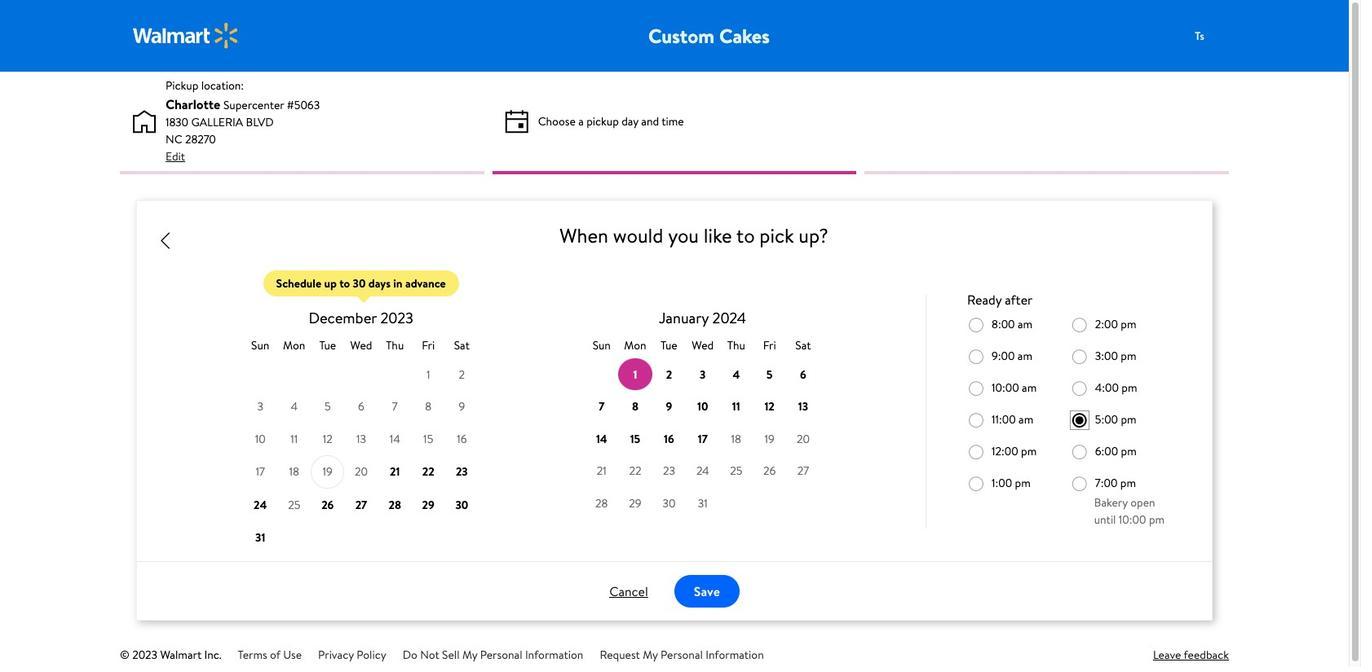 Task type: describe. For each thing, give the bounding box(es) containing it.
and
[[641, 113, 659, 129]]

tue dec 19 2023 cell
[[311, 456, 344, 489]]

request my personal information
[[600, 648, 764, 664]]

galleria
[[191, 114, 243, 130]]

26 for fri jan 26 2024 cell
[[763, 464, 776, 480]]

january 2024
[[659, 307, 746, 329]]

ts
[[1195, 27, 1205, 44]]

in
[[393, 276, 402, 292]]

request
[[600, 648, 640, 664]]

radio image for 12:00 pm
[[967, 444, 985, 462]]

leave
[[1153, 648, 1181, 664]]

january
[[659, 307, 709, 329]]

12:00
[[992, 444, 1018, 460]]

ts button
[[1183, 20, 1249, 52]]

wed dec 20 2023 cell
[[355, 464, 368, 481]]

23 for sat dec 23 2023 cell
[[456, 464, 468, 481]]

thu jan 04 2024 cell
[[720, 359, 753, 391]]

fri dec 22 2023 cell
[[412, 456, 445, 489]]

16 for the sat dec 16 2023 cell
[[457, 431, 467, 448]]

fri dec 08 2023 cell
[[425, 399, 432, 415]]

5:00
[[1095, 412, 1118, 428]]

pm for 3:00 pm
[[1121, 348, 1136, 365]]

tue dec 26 2023 cell
[[311, 489, 344, 522]]

mon dec 11 2023 cell
[[290, 431, 298, 448]]

row group for january 2024 grid
[[585, 359, 820, 520]]

custom cakes
[[648, 22, 770, 50]]

tue jan 02 2024 cell
[[652, 359, 686, 391]]

10 for sun dec 10 2023 cell
[[255, 431, 266, 448]]

nc
[[166, 131, 182, 148]]

7:00 pm
[[1095, 475, 1136, 492]]

custom
[[648, 22, 714, 50]]

row group for december 2023 grid
[[243, 359, 479, 554]]

24 for "sun dec 24 2023" 'cell'
[[254, 497, 267, 514]]

sun jan 28 2024 cell
[[595, 496, 608, 512]]

leave feedback button
[[1153, 648, 1229, 665]]

4 for 'mon dec 04 2023' cell
[[291, 399, 298, 415]]

supercenter
[[223, 97, 284, 113]]

schedule
[[276, 276, 321, 292]]

radio image for 8:00 am
[[967, 316, 985, 334]]

when would you like to pick up?
[[560, 222, 828, 250]]

use
[[283, 648, 302, 664]]

8:00 am
[[992, 316, 1032, 333]]

12 for tue dec 12 2023 cell
[[323, 431, 333, 448]]

31 for wed jan 31 2024 cell
[[698, 496, 708, 512]]

edit
[[166, 148, 185, 165]]

sun jan 14 2024 cell
[[585, 423, 618, 456]]

tue for 14
[[319, 338, 336, 354]]

do
[[403, 648, 417, 664]]

cancel link
[[609, 582, 648, 602]]

fri dec 29 2023 cell
[[412, 489, 445, 522]]

wed jan 17 2024 cell
[[686, 423, 720, 456]]

2:00 pm
[[1095, 316, 1136, 333]]

1 personal from the left
[[480, 648, 522, 664]]

thu dec 28 2023 cell
[[378, 489, 412, 522]]

row containing 3
[[243, 391, 479, 423]]

25 for mon dec 25 2023 cell
[[288, 497, 300, 514]]

row containing 17
[[243, 456, 479, 489]]

up
[[324, 276, 337, 292]]

inc.
[[204, 648, 221, 664]]

schedule up to 30 days in advance
[[276, 276, 446, 292]]

policy
[[357, 648, 386, 664]]

leave feedback
[[1153, 648, 1229, 664]]

request my personal information link
[[600, 648, 764, 664]]

28270
[[185, 131, 216, 148]]

17 for wed jan 17 2024 cell
[[698, 431, 708, 448]]

would
[[613, 222, 663, 250]]

like
[[704, 222, 732, 250]]

december 2023 grid
[[243, 271, 479, 554]]

cancel
[[609, 583, 648, 601]]

2024
[[712, 307, 746, 329]]

pm for 12:00 pm
[[1021, 444, 1037, 460]]

radio image for 1:00 pm
[[967, 475, 985, 493]]

tue jan 09 2024 cell
[[652, 391, 686, 423]]

wed dec 06 2023 cell
[[358, 399, 364, 415]]

wed jan 31 2024 cell
[[698, 496, 708, 512]]

sell
[[442, 648, 460, 664]]

december 2023 heading
[[243, 271, 479, 329]]

when
[[560, 222, 608, 250]]

mon jan 22 2024 cell
[[629, 464, 641, 480]]

december 2023
[[309, 307, 413, 329]]

mon jan 29 2024 cell
[[629, 496, 641, 512]]

30 for sat dec 30 2023 cell
[[455, 497, 468, 514]]

8:00
[[992, 316, 1015, 333]]

2023 for ©
[[132, 648, 157, 664]]

tue jan 16 2024 cell
[[652, 423, 686, 456]]

19 for the fri jan 19 2024 cell
[[765, 431, 775, 448]]

sat dec 16 2023 cell
[[457, 431, 467, 448]]

sat jan 13 2024 cell
[[786, 391, 820, 423]]

©
[[120, 648, 130, 664]]

19 for the tue dec 19 2023 cell
[[323, 464, 333, 481]]

days
[[368, 276, 391, 292]]

save button
[[674, 576, 740, 608]]

#
[[287, 97, 294, 113]]

sun jan 21 2024 cell
[[597, 464, 607, 480]]

1 horizontal spatial to
[[736, 222, 755, 250]]

1 for fri dec 01 2023 cell
[[426, 367, 430, 383]]

bakery
[[1094, 495, 1128, 511]]

fri dec 01 2023 cell
[[426, 367, 430, 383]]

ready after
[[967, 291, 1033, 309]]

thu dec 14 2023 cell
[[390, 431, 400, 448]]

walmart
[[160, 648, 202, 664]]

3:00 pm
[[1095, 348, 1136, 365]]

29 for mon jan 29 2024 cell
[[629, 496, 641, 512]]

2023 for december
[[380, 307, 413, 329]]

pickup
[[166, 77, 198, 94]]

row containing 7
[[585, 391, 820, 423]]

11:00 am
[[992, 412, 1033, 428]]

day
[[622, 113, 638, 129]]

fri jan 12 2024 cell
[[753, 391, 786, 423]]

10 for 'wed jan 10 2024' "cell"
[[697, 399, 708, 415]]

4 for thu jan 04 2024 cell
[[733, 367, 740, 383]]

time
[[662, 113, 684, 129]]

not
[[420, 648, 439, 664]]

25 for thu jan 25 2024 cell
[[730, 464, 742, 480]]

3 for wed jan 03 2024 cell
[[700, 367, 706, 383]]

sun dec 24 2023 cell
[[243, 489, 277, 522]]

wed for 14
[[350, 338, 372, 354]]

privacy policy link
[[318, 648, 386, 664]]

january 2024 grid
[[585, 271, 820, 554]]

fri jan 05 2024 cell
[[753, 359, 786, 391]]

mon jan 08 2024 cell
[[618, 391, 652, 423]]

11 for thu jan 11 2024 cell
[[732, 399, 740, 415]]

6:00 pm
[[1095, 444, 1137, 460]]

mon for 18
[[283, 338, 305, 354]]

you
[[668, 222, 699, 250]]

2 for tue jan 02 2024 cell
[[666, 367, 672, 383]]

1830
[[166, 114, 188, 130]]

thu jan 11 2024 cell
[[720, 391, 753, 423]]

choose a pickup day and time
[[538, 113, 684, 129]]

5:00 pm
[[1095, 412, 1137, 428]]

23 for tue jan 23 2024 cell
[[663, 464, 675, 480]]

6:00
[[1095, 444, 1118, 460]]

back to walmart.com image
[[133, 23, 239, 49]]

mon dec 18 2023 cell
[[289, 464, 299, 481]]

7:00
[[1095, 475, 1118, 492]]

do not sell my personal information
[[403, 648, 583, 664]]

privacy policy
[[318, 648, 386, 664]]

thu jan 25 2024 cell
[[730, 464, 742, 480]]

12:00 pm
[[992, 444, 1037, 460]]

14 for thu dec 14 2023 cell
[[390, 431, 400, 448]]

radio image for 7:00 pm
[[1071, 475, 1088, 493]]

sun for 21
[[593, 338, 611, 354]]

radio image for 2:00 pm
[[1071, 316, 1088, 334]]

of
[[270, 648, 281, 664]]

20 for sat jan 20 2024 cell
[[797, 431, 810, 448]]

2:00
[[1095, 316, 1118, 333]]

radio image for 9:00 am
[[967, 348, 985, 366]]

wed jan 24 2024 cell
[[696, 464, 709, 480]]

back to select location image
[[157, 231, 176, 251]]

9:00
[[992, 348, 1015, 365]]

terms of use link
[[238, 648, 302, 664]]

10:00 am
[[992, 380, 1037, 396]]

11:00
[[992, 412, 1016, 428]]

1 for mon jan 01 2024 cell
[[633, 367, 637, 383]]

15 for the mon jan 15 2024 cell
[[630, 431, 640, 448]]

2 my from the left
[[643, 648, 658, 664]]

advance
[[405, 276, 446, 292]]

pick
[[759, 222, 794, 250]]

checked image
[[1071, 412, 1088, 430]]

pm for 6:00 pm
[[1121, 444, 1137, 460]]

tue jan 30 2024 cell
[[662, 496, 676, 512]]

mon dec 25 2023 cell
[[288, 497, 300, 514]]

ready
[[967, 291, 1002, 309]]

choose
[[538, 113, 576, 129]]

terms
[[238, 648, 267, 664]]

sat for 16
[[454, 338, 470, 354]]

tue dec 05 2023 cell
[[324, 399, 331, 415]]

option group containing 8:00 am
[[967, 316, 1171, 537]]

28 for sun jan 28 2024 cell
[[595, 496, 608, 512]]

9 for tue jan 09 2024 cell
[[666, 399, 672, 415]]



Task type: locate. For each thing, give the bounding box(es) containing it.
10 inside december 2023 grid
[[255, 431, 266, 448]]

29 inside january 2024 grid
[[629, 496, 641, 512]]

7 up sun jan 14 2024 cell
[[599, 399, 605, 415]]

pm for 5:00 pm
[[1121, 412, 1137, 428]]

row containing 21
[[585, 456, 820, 488]]

1 horizontal spatial 4
[[733, 367, 740, 383]]

4 up thu jan 11 2024 cell
[[733, 367, 740, 383]]

pm for 1:00 pm
[[1015, 475, 1031, 492]]

am right 9:00
[[1018, 348, 1032, 365]]

1 fri from the left
[[422, 338, 435, 354]]

5 up fri jan 12 2024 cell
[[766, 367, 773, 383]]

0 vertical spatial 2023
[[380, 307, 413, 329]]

1 16 from the left
[[457, 431, 467, 448]]

location:
[[201, 77, 244, 94]]

radio image left 12:00
[[967, 444, 985, 462]]

1 vertical spatial 31
[[255, 530, 265, 546]]

1 horizontal spatial 21
[[597, 464, 607, 480]]

wed
[[350, 338, 372, 354], [692, 338, 714, 354]]

0 vertical spatial 31
[[698, 496, 708, 512]]

2023 inside heading
[[380, 307, 413, 329]]

5 inside december 2023 grid
[[324, 399, 331, 415]]

1 horizontal spatial 24
[[696, 464, 709, 480]]

1 horizontal spatial 18
[[731, 431, 741, 448]]

sun dec 31 2023 cell
[[243, 522, 277, 554]]

sat inside january 2024 grid
[[795, 338, 811, 354]]

4 inside thu jan 04 2024 cell
[[733, 367, 740, 383]]

9 for sat dec 09 2023 cell
[[459, 399, 465, 415]]

0 horizontal spatial 14
[[390, 431, 400, 448]]

radio image
[[967, 316, 985, 334], [967, 348, 985, 366], [967, 380, 985, 398], [1071, 380, 1088, 398], [967, 412, 985, 430], [967, 444, 985, 462], [1071, 444, 1088, 462], [967, 475, 985, 493], [1071, 475, 1088, 493]]

mon jan 01 2024 cell
[[618, 359, 652, 391]]

2 tue from the left
[[661, 338, 677, 354]]

10
[[697, 399, 708, 415], [255, 431, 266, 448]]

up?
[[799, 222, 828, 250]]

2023
[[380, 307, 413, 329], [132, 648, 157, 664]]

row containing 14
[[585, 423, 820, 456]]

1 horizontal spatial 29
[[629, 496, 641, 512]]

pm for 7:00 pm
[[1120, 475, 1136, 492]]

mon up 'mon dec 04 2023' cell
[[283, 338, 305, 354]]

am for 11:00 am
[[1019, 412, 1033, 428]]

mon inside january 2024 grid
[[624, 338, 646, 354]]

0 horizontal spatial 7
[[392, 399, 398, 415]]

december
[[309, 307, 377, 329]]

am
[[1018, 316, 1032, 333], [1018, 348, 1032, 365], [1022, 380, 1037, 396], [1019, 412, 1033, 428]]

1 wed from the left
[[350, 338, 372, 354]]

20 for wed dec 20 2023 cell
[[355, 464, 368, 481]]

0 horizontal spatial personal
[[480, 648, 522, 664]]

25 down thu jan 18 2024 cell
[[730, 464, 742, 480]]

information left "request"
[[525, 648, 583, 664]]

0 vertical spatial 10
[[697, 399, 708, 415]]

row
[[243, 334, 479, 359], [585, 334, 820, 359], [243, 359, 479, 391], [585, 359, 820, 391], [243, 391, 479, 423], [585, 391, 820, 423], [243, 423, 479, 456], [585, 423, 820, 456], [243, 456, 479, 489], [585, 456, 820, 488], [585, 488, 820, 520], [243, 489, 479, 522]]

1 horizontal spatial 28
[[595, 496, 608, 512]]

wed down january 2024
[[692, 338, 714, 354]]

2 row group from the left
[[585, 359, 820, 520]]

0 vertical spatial 12
[[764, 399, 775, 415]]

0 horizontal spatial row group
[[243, 359, 479, 554]]

30 inside sat dec 30 2023 cell
[[455, 497, 468, 514]]

3 inside wed jan 03 2024 cell
[[700, 367, 706, 383]]

24 for wed jan 24 2024 cell
[[696, 464, 709, 480]]

tue inside december 2023 grid
[[319, 338, 336, 354]]

22 up mon jan 29 2024 cell
[[629, 464, 641, 480]]

1 horizontal spatial sun
[[593, 338, 611, 354]]

1 horizontal spatial 31
[[698, 496, 708, 512]]

2 radio image from the top
[[1071, 348, 1088, 366]]

radio image left 3:00
[[1071, 348, 1088, 366]]

edit link
[[166, 148, 185, 166]]

mon inside december 2023 grid
[[283, 338, 305, 354]]

4:00 pm
[[1095, 380, 1137, 396]]

7 inside cell
[[599, 399, 605, 415]]

14 up sun jan 21 2024 cell
[[596, 431, 607, 448]]

1 vertical spatial 3
[[257, 399, 263, 415]]

29 for "fri dec 29 2023" cell
[[422, 497, 434, 514]]

pm right '1:00'
[[1015, 475, 1031, 492]]

11 inside cell
[[732, 399, 740, 415]]

thu for 18
[[727, 338, 745, 354]]

2 inside cell
[[666, 367, 672, 383]]

23 down the sat dec 16 2023 cell
[[456, 464, 468, 481]]

0 vertical spatial 19
[[765, 431, 775, 448]]

9 inside december 2023 grid
[[459, 399, 465, 415]]

radio image left 11:00 at right bottom
[[967, 412, 985, 430]]

12
[[764, 399, 775, 415], [323, 431, 333, 448]]

thu down december 2023
[[386, 338, 404, 354]]

7 for sun jan 07 2024 cell
[[599, 399, 605, 415]]

wed jan 10 2024 cell
[[686, 391, 720, 423]]

0 horizontal spatial 22
[[422, 464, 434, 481]]

0 vertical spatial radio image
[[1071, 316, 1088, 334]]

wed inside december 2023 grid
[[350, 338, 372, 354]]

1 horizontal spatial 10:00
[[1119, 512, 1146, 528]]

radio image for 11:00 am
[[967, 412, 985, 430]]

21 for sun jan 21 2024 cell
[[597, 464, 607, 480]]

2 16 from the left
[[664, 431, 674, 448]]

13 for 'sat jan 13 2024' cell
[[798, 399, 808, 415]]

radio image
[[1071, 316, 1088, 334], [1071, 348, 1088, 366]]

am for 9:00 am
[[1018, 348, 1032, 365]]

© 2023 walmart inc.
[[120, 648, 221, 664]]

0 vertical spatial 13
[[798, 399, 808, 415]]

25 inside january 2024 grid
[[730, 464, 742, 480]]

19 down fri jan 12 2024 cell
[[765, 431, 775, 448]]

1 horizontal spatial 2023
[[380, 307, 413, 329]]

1 vertical spatial radio image
[[1071, 348, 1088, 366]]

15 for "fri dec 15 2023" cell
[[423, 431, 433, 448]]

0 vertical spatial 18
[[731, 431, 741, 448]]

29
[[629, 496, 641, 512], [422, 497, 434, 514]]

15 down fri dec 08 2023 cell
[[423, 431, 433, 448]]

1 horizontal spatial 14
[[596, 431, 607, 448]]

radio image for 6:00 pm
[[1071, 444, 1088, 462]]

0 horizontal spatial 30
[[353, 276, 366, 292]]

18
[[731, 431, 741, 448], [289, 464, 299, 481]]

0 horizontal spatial 9
[[459, 399, 465, 415]]

15 inside december 2023 grid
[[423, 431, 433, 448]]

31 inside cell
[[255, 530, 265, 546]]

30 down sat dec 23 2023 cell
[[455, 497, 468, 514]]

thu for 14
[[386, 338, 404, 354]]

sat dec 30 2023 cell
[[445, 489, 479, 522]]

17 inside december 2023 grid
[[256, 464, 265, 481]]

15 down the mon jan 08 2024 cell
[[630, 431, 640, 448]]

8 down mon jan 01 2024 cell
[[632, 399, 638, 415]]

2 2 from the left
[[666, 367, 672, 383]]

0 horizontal spatial wed
[[350, 338, 372, 354]]

14 down the thu dec 07 2023 cell
[[390, 431, 400, 448]]

radio image left '1:00'
[[967, 475, 985, 493]]

9:00 am
[[992, 348, 1032, 365]]

30 inside january 2024 grid
[[662, 496, 676, 512]]

cakes
[[719, 22, 770, 50]]

thu inside january 2024 grid
[[727, 338, 745, 354]]

20 down wed dec 13 2023 'cell' on the left of the page
[[355, 464, 368, 481]]

9 down tue jan 02 2024 cell
[[666, 399, 672, 415]]

row containing 24
[[243, 489, 479, 522]]

sun dec 17 2023 cell
[[256, 464, 265, 481]]

do not sell my personal information link
[[403, 648, 583, 664]]

after
[[1005, 291, 1033, 309]]

1 horizontal spatial mon
[[624, 338, 646, 354]]

1 2 from the left
[[459, 367, 465, 383]]

16 inside december 2023 grid
[[457, 431, 467, 448]]

fri for 19
[[763, 338, 776, 354]]

6 for the sat jan 06 2024 'cell'
[[800, 367, 806, 383]]

24
[[696, 464, 709, 480], [254, 497, 267, 514]]

8 inside december 2023 grid
[[425, 399, 432, 415]]

fri jan 26 2024 cell
[[763, 464, 776, 480]]

15 inside cell
[[630, 431, 640, 448]]

1 horizontal spatial tue
[[661, 338, 677, 354]]

11 for mon dec 11 2023 cell
[[290, 431, 298, 448]]

terms of use
[[238, 648, 302, 664]]

1 horizontal spatial 3
[[700, 367, 706, 383]]

am right 11:00 at right bottom
[[1019, 412, 1033, 428]]

26 inside january 2024 grid
[[763, 464, 776, 480]]

sat
[[454, 338, 470, 354], [795, 338, 811, 354]]

27
[[797, 464, 809, 480], [355, 497, 367, 514]]

11 down 'mon dec 04 2023' cell
[[290, 431, 298, 448]]

1 14 from the left
[[390, 431, 400, 448]]

22 inside cell
[[422, 464, 434, 481]]

0 vertical spatial 6
[[800, 367, 806, 383]]

pickup
[[586, 113, 619, 129]]

radio image left 2:00
[[1071, 316, 1088, 334]]

1:00 pm
[[992, 475, 1031, 492]]

18 for thu jan 18 2024 cell
[[731, 431, 741, 448]]

1 horizontal spatial personal
[[661, 648, 703, 664]]

24 down wed jan 17 2024 cell
[[696, 464, 709, 480]]

17 down sun dec 10 2023 cell
[[256, 464, 265, 481]]

10 down wed jan 03 2024 cell
[[697, 399, 708, 415]]

bakery open until
[[1094, 495, 1155, 528]]

20 inside grid
[[355, 464, 368, 481]]

personal right "request"
[[661, 648, 703, 664]]

2 wed from the left
[[692, 338, 714, 354]]

1 horizontal spatial 10
[[697, 399, 708, 415]]

7 for the thu dec 07 2023 cell
[[392, 399, 398, 415]]

0 vertical spatial 10:00
[[992, 380, 1019, 396]]

sun inside december 2023 grid
[[251, 338, 269, 354]]

10 inside "cell"
[[697, 399, 708, 415]]

1 horizontal spatial 2
[[666, 367, 672, 383]]

sat up sat dec 02 2023 cell
[[454, 338, 470, 354]]

0 horizontal spatial 11
[[290, 431, 298, 448]]

30 for tue jan 30 2024 cell
[[662, 496, 676, 512]]

2 information from the left
[[706, 648, 764, 664]]

28 inside cell
[[389, 497, 401, 514]]

2 8 from the left
[[632, 399, 638, 415]]

1 radio image from the top
[[1071, 316, 1088, 334]]

1 vertical spatial 20
[[355, 464, 368, 481]]

to inside the december 2023 heading
[[339, 276, 350, 292]]

1 1 from the left
[[426, 367, 430, 383]]

2 inside grid
[[459, 367, 465, 383]]

2 for sat dec 02 2023 cell
[[459, 367, 465, 383]]

11 up thu jan 18 2024 cell
[[732, 399, 740, 415]]

18 for the mon dec 18 2023 cell
[[289, 464, 299, 481]]

13
[[798, 399, 808, 415], [356, 431, 366, 448]]

tue
[[319, 338, 336, 354], [661, 338, 677, 354]]

pm right 2:00
[[1121, 316, 1136, 333]]

13 for wed dec 13 2023 'cell' on the left of the page
[[356, 431, 366, 448]]

1 vertical spatial 10:00
[[1119, 512, 1146, 528]]

25
[[730, 464, 742, 480], [288, 497, 300, 514]]

sat jan 20 2024 cell
[[797, 431, 810, 448]]

13 inside cell
[[798, 399, 808, 415]]

27 for wed dec 27 2023 cell
[[355, 497, 367, 514]]

2 1 from the left
[[633, 367, 637, 383]]

13 up sat jan 20 2024 cell
[[798, 399, 808, 415]]

26 down the tue dec 19 2023 cell
[[321, 497, 334, 514]]

28 inside january 2024 grid
[[595, 496, 608, 512]]

until
[[1094, 512, 1116, 528]]

1 up the mon jan 08 2024 cell
[[633, 367, 637, 383]]

30 left days
[[353, 276, 366, 292]]

14 for sun jan 14 2024 cell
[[596, 431, 607, 448]]

thu down 2024
[[727, 338, 745, 354]]

22 for fri dec 22 2023 cell
[[422, 464, 434, 481]]

radio image left 9:00
[[967, 348, 985, 366]]

pm
[[1121, 316, 1136, 333], [1121, 348, 1136, 365], [1122, 380, 1137, 396], [1121, 412, 1137, 428], [1021, 444, 1037, 460], [1121, 444, 1137, 460], [1015, 475, 1031, 492], [1120, 475, 1136, 492], [1149, 512, 1165, 528]]

1 my from the left
[[462, 648, 477, 664]]

1 inside mon jan 01 2024 cell
[[633, 367, 637, 383]]

27 down sat jan 20 2024 cell
[[797, 464, 809, 480]]

1 vertical spatial 25
[[288, 497, 300, 514]]

16 inside cell
[[664, 431, 674, 448]]

13 down wed dec 06 2023 cell
[[356, 431, 366, 448]]

6 up wed dec 13 2023 'cell' on the left of the page
[[358, 399, 364, 415]]

28 for thu dec 28 2023 cell at bottom left
[[389, 497, 401, 514]]

31 for sun dec 31 2023 cell
[[255, 530, 265, 546]]

23 inside january 2024 grid
[[663, 464, 675, 480]]

1 information from the left
[[525, 648, 583, 664]]

1 horizontal spatial 15
[[630, 431, 640, 448]]

fri inside january 2024 grid
[[763, 338, 776, 354]]

pickup location: charlotte supercenter # 5063 1830 galleria blvd nc 28270 edit
[[166, 77, 320, 165]]

wed inside january 2024 grid
[[692, 338, 714, 354]]

2023 down in
[[380, 307, 413, 329]]

2 personal from the left
[[661, 648, 703, 664]]

0 horizontal spatial 13
[[356, 431, 366, 448]]

4
[[733, 367, 740, 383], [291, 399, 298, 415]]

0 horizontal spatial my
[[462, 648, 477, 664]]

0 horizontal spatial 2023
[[132, 648, 157, 664]]

1 horizontal spatial my
[[643, 648, 658, 664]]

0 horizontal spatial 21
[[390, 464, 400, 481]]

0 horizontal spatial 15
[[423, 431, 433, 448]]

16 for tue jan 16 2024 cell
[[664, 431, 674, 448]]

sun up the sun dec 03 2023 cell
[[251, 338, 269, 354]]

1 thu from the left
[[386, 338, 404, 354]]

wed dec 27 2023 cell
[[344, 489, 378, 522]]

3 inside row
[[257, 399, 263, 415]]

22 inside january 2024 grid
[[629, 464, 641, 480]]

am up "11:00 am"
[[1022, 380, 1037, 396]]

2 9 from the left
[[666, 399, 672, 415]]

6 inside row
[[358, 399, 364, 415]]

10:00 down open
[[1119, 512, 1146, 528]]

0 horizontal spatial 20
[[355, 464, 368, 481]]

30 inside the december 2023 heading
[[353, 276, 366, 292]]

row containing 10
[[243, 423, 479, 456]]

24 up sun dec 31 2023 cell
[[254, 497, 267, 514]]

18 inside january 2024 grid
[[731, 431, 741, 448]]

radio image left 6:00
[[1071, 444, 1088, 462]]

25 down the mon dec 18 2023 cell
[[288, 497, 300, 514]]

2
[[459, 367, 465, 383], [666, 367, 672, 383]]

1 vertical spatial 24
[[254, 497, 267, 514]]

7
[[392, 399, 398, 415], [599, 399, 605, 415]]

14 inside december 2023 grid
[[390, 431, 400, 448]]

1 horizontal spatial 23
[[663, 464, 675, 480]]

28 down sun jan 21 2024 cell
[[595, 496, 608, 512]]

tue jan 23 2024 cell
[[663, 464, 675, 480]]

mon for 22
[[624, 338, 646, 354]]

2 thu from the left
[[727, 338, 745, 354]]

12 inside december 2023 grid
[[323, 431, 333, 448]]

4 inside row
[[291, 399, 298, 415]]

12 for fri jan 12 2024 cell
[[764, 399, 775, 415]]

tue inside january 2024 grid
[[661, 338, 677, 354]]

17 inside wed jan 17 2024 cell
[[698, 431, 708, 448]]

5 up tue dec 12 2023 cell
[[324, 399, 331, 415]]

2 sun from the left
[[593, 338, 611, 354]]

29 inside cell
[[422, 497, 434, 514]]

21 inside thu dec 21 2023 cell
[[390, 464, 400, 481]]

17 for sun dec 17 2023 cell
[[256, 464, 265, 481]]

1 vertical spatial 13
[[356, 431, 366, 448]]

0 horizontal spatial sun
[[251, 338, 269, 354]]

0 horizontal spatial fri
[[422, 338, 435, 354]]

tue for 18
[[661, 338, 677, 354]]

19 inside january 2024 grid
[[765, 431, 775, 448]]

thu dec 21 2023 cell
[[378, 456, 412, 489]]

0 horizontal spatial 31
[[255, 530, 265, 546]]

11 inside december 2023 grid
[[290, 431, 298, 448]]

8 inside cell
[[632, 399, 638, 415]]

1 15 from the left
[[423, 431, 433, 448]]

sun
[[251, 338, 269, 354], [593, 338, 611, 354]]

22
[[629, 464, 641, 480], [422, 464, 434, 481]]

0 horizontal spatial 29
[[422, 497, 434, 514]]

pm for 4:00 pm
[[1122, 380, 1137, 396]]

sat dec 09 2023 cell
[[459, 399, 465, 415]]

1 horizontal spatial thu
[[727, 338, 745, 354]]

31 down wed jan 24 2024 cell
[[698, 496, 708, 512]]

19 down tue dec 12 2023 cell
[[323, 464, 333, 481]]

0 horizontal spatial mon
[[283, 338, 305, 354]]

2 fri from the left
[[763, 338, 776, 354]]

thu jan 18 2024 cell
[[731, 431, 741, 448]]

0 horizontal spatial to
[[339, 276, 350, 292]]

0 horizontal spatial sat
[[454, 338, 470, 354]]

8 for the mon jan 08 2024 cell
[[632, 399, 638, 415]]

2023 right ©
[[132, 648, 157, 664]]

fri up fri dec 01 2023 cell
[[422, 338, 435, 354]]

4 up mon dec 11 2023 cell
[[291, 399, 298, 415]]

6 up 'sat jan 13 2024' cell
[[800, 367, 806, 383]]

1 horizontal spatial 8
[[632, 399, 638, 415]]

21 up sun jan 28 2024 cell
[[597, 464, 607, 480]]

pm right 7:00 at the right bottom of the page
[[1120, 475, 1136, 492]]

1 horizontal spatial 7
[[599, 399, 605, 415]]

2 up sat dec 09 2023 cell
[[459, 367, 465, 383]]

thu inside december 2023 grid
[[386, 338, 404, 354]]

save
[[694, 583, 720, 601]]

sat up the sat jan 06 2024 'cell'
[[795, 338, 811, 354]]

a
[[578, 113, 584, 129]]

26 for "tue dec 26 2023" cell
[[321, 497, 334, 514]]

3:00
[[1095, 348, 1118, 365]]

1 vertical spatial 18
[[289, 464, 299, 481]]

1 inside december 2023 grid
[[426, 367, 430, 383]]

6 inside 'cell'
[[800, 367, 806, 383]]

23 inside cell
[[456, 464, 468, 481]]

0 horizontal spatial 26
[[321, 497, 334, 514]]

fri for 15
[[422, 338, 435, 354]]

0 horizontal spatial 1
[[426, 367, 430, 383]]

radio image left 7:00 at the right bottom of the page
[[1071, 475, 1088, 493]]

3
[[700, 367, 706, 383], [257, 399, 263, 415]]

10:00
[[992, 380, 1019, 396], [1119, 512, 1146, 528]]

row containing 28
[[585, 488, 820, 520]]

0 horizontal spatial 19
[[323, 464, 333, 481]]

0 horizontal spatial 10:00
[[992, 380, 1019, 396]]

1 9 from the left
[[459, 399, 465, 415]]

1 vertical spatial 6
[[358, 399, 364, 415]]

3 up 'wed jan 10 2024' "cell"
[[700, 367, 706, 383]]

pm right 4:00
[[1122, 380, 1137, 396]]

my right "request"
[[643, 648, 658, 664]]

6
[[800, 367, 806, 383], [358, 399, 364, 415]]

0 vertical spatial 25
[[730, 464, 742, 480]]

17 up wed jan 24 2024 cell
[[698, 431, 708, 448]]

tue dec 12 2023 cell
[[323, 431, 333, 448]]

sun jan 07 2024 cell
[[585, 391, 618, 423]]

29 down mon jan 22 2024 cell
[[629, 496, 641, 512]]

1 horizontal spatial 17
[[698, 431, 708, 448]]

1 vertical spatial 11
[[290, 431, 298, 448]]

1
[[426, 367, 430, 383], [633, 367, 637, 383]]

0 horizontal spatial 3
[[257, 399, 263, 415]]

31 inside row
[[698, 496, 708, 512]]

0 horizontal spatial 28
[[389, 497, 401, 514]]

radio image down ready
[[967, 316, 985, 334]]

sat jan 27 2024 cell
[[797, 464, 809, 480]]

1 horizontal spatial 26
[[763, 464, 776, 480]]

radio image left 4:00
[[1071, 380, 1088, 398]]

pm right 12:00
[[1021, 444, 1037, 460]]

pm for 2:00 pm
[[1121, 316, 1136, 333]]

30
[[353, 276, 366, 292], [662, 496, 676, 512], [455, 497, 468, 514]]

information down save
[[706, 648, 764, 664]]

28 down thu dec 21 2023 cell
[[389, 497, 401, 514]]

27 inside cell
[[355, 497, 367, 514]]

6 for wed dec 06 2023 cell
[[358, 399, 364, 415]]

mon dec 04 2023 cell
[[291, 399, 298, 415]]

sat dec 23 2023 cell
[[445, 456, 479, 489]]

pm for 10:00 pm
[[1149, 512, 1165, 528]]

3 up sun dec 10 2023 cell
[[257, 399, 263, 415]]

1 horizontal spatial 20
[[797, 431, 810, 448]]

1 vertical spatial 12
[[323, 431, 333, 448]]

5 inside cell
[[766, 367, 773, 383]]

sun up sun jan 07 2024 cell
[[593, 338, 611, 354]]

2 sat from the left
[[795, 338, 811, 354]]

1 horizontal spatial fri
[[763, 338, 776, 354]]

feedback
[[1184, 648, 1229, 664]]

tue down december
[[319, 338, 336, 354]]

27 down wed dec 20 2023 cell
[[355, 497, 367, 514]]

0 vertical spatial 20
[[797, 431, 810, 448]]

5 for fri jan 05 2024 cell
[[766, 367, 773, 383]]

1 horizontal spatial 16
[[664, 431, 674, 448]]

5 for 'tue dec 05 2023' cell
[[324, 399, 331, 415]]

mon jan 15 2024 cell
[[618, 423, 652, 456]]

1 horizontal spatial 27
[[797, 464, 809, 480]]

0 vertical spatial 3
[[700, 367, 706, 383]]

7 up thu dec 14 2023 cell
[[392, 399, 398, 415]]

thu
[[386, 338, 404, 354], [727, 338, 745, 354]]

12 up the fri jan 19 2024 cell
[[764, 399, 775, 415]]

pm right 6:00
[[1121, 444, 1137, 460]]

8 for fri dec 08 2023 cell
[[425, 399, 432, 415]]

1 horizontal spatial 11
[[732, 399, 740, 415]]

26 inside cell
[[321, 497, 334, 514]]

19 inside cell
[[323, 464, 333, 481]]

mon
[[283, 338, 305, 354], [624, 338, 646, 354]]

1 sun from the left
[[251, 338, 269, 354]]

radio image for 4:00 pm
[[1071, 380, 1088, 398]]

5
[[766, 367, 773, 383], [324, 399, 331, 415]]

option group
[[967, 316, 1171, 537]]

10:00 for 10:00 pm
[[1119, 512, 1146, 528]]

sun dec 10 2023 cell
[[255, 431, 266, 448]]

wed jan 03 2024 cell
[[686, 359, 720, 391]]

fri jan 19 2024 cell
[[765, 431, 775, 448]]

1:00
[[992, 475, 1012, 492]]

2 14 from the left
[[596, 431, 607, 448]]

0 vertical spatial to
[[736, 222, 755, 250]]

16 down sat dec 09 2023 cell
[[457, 431, 467, 448]]

sun inside january 2024 grid
[[593, 338, 611, 354]]

1 up fri dec 08 2023 cell
[[426, 367, 430, 383]]

personal right sell
[[480, 648, 522, 664]]

16
[[457, 431, 467, 448], [664, 431, 674, 448]]

0 horizontal spatial 6
[[358, 399, 364, 415]]

8
[[425, 399, 432, 415], [632, 399, 638, 415]]

1 8 from the left
[[425, 399, 432, 415]]

21 for thu dec 21 2023 cell
[[390, 464, 400, 481]]

2 mon from the left
[[624, 338, 646, 354]]

28
[[595, 496, 608, 512], [389, 497, 401, 514]]

wed dec 13 2023 cell
[[356, 431, 366, 448]]

charlotte
[[166, 95, 220, 113]]

23 down tue jan 16 2024 cell
[[663, 464, 675, 480]]

18 down thu jan 11 2024 cell
[[731, 431, 741, 448]]

23
[[663, 464, 675, 480], [456, 464, 468, 481]]

am right 8:00
[[1018, 316, 1032, 333]]

1 row group from the left
[[243, 359, 479, 554]]

14
[[390, 431, 400, 448], [596, 431, 607, 448]]

26
[[763, 464, 776, 480], [321, 497, 334, 514]]

0 horizontal spatial 18
[[289, 464, 299, 481]]

sat inside december 2023 grid
[[454, 338, 470, 354]]

25 inside december 2023 grid
[[288, 497, 300, 514]]

1 horizontal spatial 6
[[800, 367, 806, 383]]

1 7 from the left
[[392, 399, 398, 415]]

to right up
[[339, 276, 350, 292]]

0 horizontal spatial 12
[[323, 431, 333, 448]]

1 horizontal spatial 25
[[730, 464, 742, 480]]

13 inside december 2023 grid
[[356, 431, 366, 448]]

10:00 for 10:00 am
[[992, 380, 1019, 396]]

0 horizontal spatial 23
[[456, 464, 468, 481]]

1 mon from the left
[[283, 338, 305, 354]]

0 vertical spatial 24
[[696, 464, 709, 480]]

0 horizontal spatial 2
[[459, 367, 465, 383]]

0 vertical spatial 4
[[733, 367, 740, 383]]

9 inside cell
[[666, 399, 672, 415]]

1 horizontal spatial row group
[[585, 359, 820, 520]]

sat dec 02 2023 cell
[[459, 367, 465, 383]]

2 7 from the left
[[599, 399, 605, 415]]

fri dec 15 2023 cell
[[423, 431, 433, 448]]

1 horizontal spatial 30
[[455, 497, 468, 514]]

7 inside december 2023 grid
[[392, 399, 398, 415]]

5063
[[294, 97, 320, 113]]

27 for sat jan 27 2024 cell
[[797, 464, 809, 480]]

29 down fri dec 22 2023 cell
[[422, 497, 434, 514]]

open
[[1130, 495, 1155, 511]]

24 inside grid
[[696, 464, 709, 480]]

22 for mon jan 22 2024 cell
[[629, 464, 641, 480]]

fri inside december 2023 grid
[[422, 338, 435, 354]]

18 inside december 2023 grid
[[289, 464, 299, 481]]

sat jan 06 2024 cell
[[786, 359, 820, 391]]

2 up tue jan 09 2024 cell
[[666, 367, 672, 383]]

1 vertical spatial 19
[[323, 464, 333, 481]]

fri up fri jan 05 2024 cell
[[763, 338, 776, 354]]

2 15 from the left
[[630, 431, 640, 448]]

sun for 17
[[251, 338, 269, 354]]

1 sat from the left
[[454, 338, 470, 354]]

10:00 pm
[[1119, 512, 1165, 528]]

9 up the sat dec 16 2023 cell
[[459, 399, 465, 415]]

10:00 up 11:00 at right bottom
[[992, 380, 1019, 396]]

am for 10:00 am
[[1022, 380, 1037, 396]]

12 inside cell
[[764, 399, 775, 415]]

27 inside january 2024 grid
[[797, 464, 809, 480]]

information
[[525, 648, 583, 664], [706, 648, 764, 664]]

1 vertical spatial 10
[[255, 431, 266, 448]]

1 tue from the left
[[319, 338, 336, 354]]

row group
[[243, 359, 479, 554], [585, 359, 820, 520]]

20 up sat jan 27 2024 cell
[[797, 431, 810, 448]]

21 inside january 2024 grid
[[597, 464, 607, 480]]

radio image for 3:00 pm
[[1071, 348, 1088, 366]]

3 for the sun dec 03 2023 cell
[[257, 399, 263, 415]]

my right sell
[[462, 648, 477, 664]]

to right like
[[736, 222, 755, 250]]

21 down thu dec 14 2023 cell
[[390, 464, 400, 481]]

20 inside grid
[[797, 431, 810, 448]]

blvd
[[246, 114, 274, 130]]

thu dec 07 2023 cell
[[392, 399, 398, 415]]

sun dec 03 2023 cell
[[257, 399, 263, 415]]

24 inside 'cell'
[[254, 497, 267, 514]]

14 inside cell
[[596, 431, 607, 448]]

22 up "fri dec 29 2023" cell
[[422, 464, 434, 481]]

radio image for 10:00 am
[[967, 380, 985, 398]]

26 down the fri jan 19 2024 cell
[[763, 464, 776, 480]]

wed down december 2023
[[350, 338, 372, 354]]

wed for 18
[[692, 338, 714, 354]]

sat for 20
[[795, 338, 811, 354]]

1 horizontal spatial 13
[[798, 399, 808, 415]]

privacy
[[318, 648, 354, 664]]

am for 8:00 am
[[1018, 316, 1032, 333]]

0 horizontal spatial 10
[[255, 431, 266, 448]]

1 horizontal spatial 1
[[633, 367, 637, 383]]



Task type: vqa. For each thing, say whether or not it's contained in the screenshot.
rightmost add to cart icon
no



